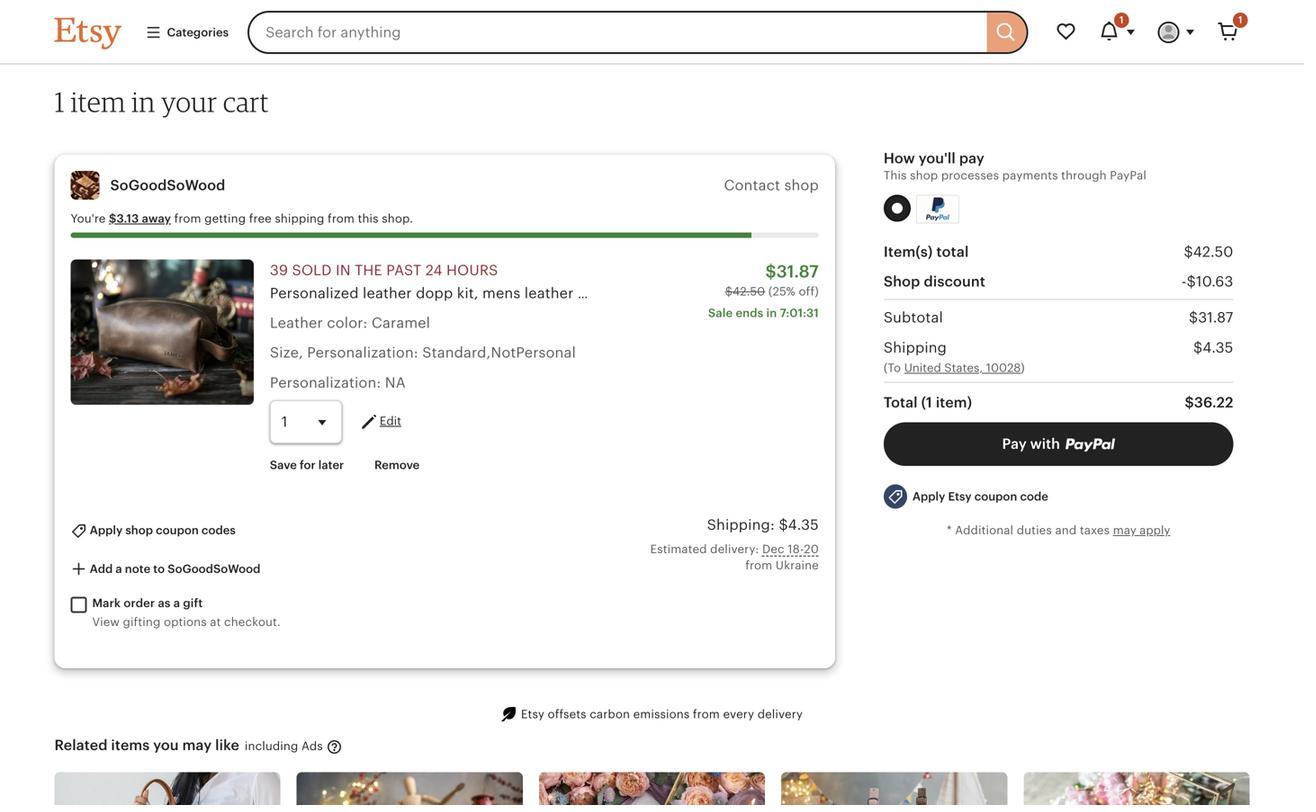 Task type: vqa. For each thing, say whether or not it's contained in the screenshot.
2nd By from the bottom of the select an estimated delivery date option group
no



Task type: describe. For each thing, give the bounding box(es) containing it.
personalized leather dopp kit, mens leather toiletry bag, mens dopp kit, groomsmen gift mens toiletry bag with a name stamp, image
[[71, 259, 254, 405]]

a inside mark order as a gift view gifting options at checkout.
[[173, 597, 180, 610]]

shop discount
[[884, 274, 985, 290]]

view
[[92, 616, 120, 629]]

sogoodsowood link
[[110, 177, 225, 194]]

gifting
[[123, 616, 161, 629]]

you
[[153, 737, 179, 754]]

leather
[[270, 315, 323, 331]]

name
[[1065, 285, 1104, 301]]

luggage tags personalized, leather luggage tags, travel gift, luggage tags wedding, wedding favors, belt pin attachment tag image
[[781, 772, 1007, 805]]

shop inside how you'll pay this shop processes payments through paypal
[[910, 169, 938, 182]]

related items you may like including ads
[[54, 737, 326, 754]]

$ 31.87
[[1189, 310, 1233, 326]]

etsy offsets carbon emissions from every delivery
[[521, 708, 803, 722]]

contact
[[724, 177, 780, 193]]

0 vertical spatial 42.50
[[1193, 244, 1233, 260]]

$ up (25%
[[765, 262, 776, 281]]

leather luggage tags, bridesmaid gifts, luggage tag, luggage tags personalized, personalized luggage tag, name frame personalized  tags image
[[539, 772, 765, 805]]

1 horizontal spatial 4.35
[[1202, 340, 1233, 356]]

apply etsy coupon code
[[912, 490, 1048, 504]]

add a note to sogoodsowood
[[87, 562, 260, 576]]

standard,notpersonal
[[422, 345, 576, 361]]

1 toiletry from the left
[[578, 285, 628, 301]]

with inside '39 sold in the past 24 hours personalized leather dopp kit, mens leather toiletry bag, mens dopp kit, groomsmen gift mens toiletry bag with a name stamp,'
[[1019, 285, 1049, 301]]

*
[[947, 524, 952, 537]]

(to
[[884, 361, 901, 375]]

-
[[1181, 274, 1187, 290]]

to
[[153, 562, 165, 576]]

this
[[358, 212, 379, 226]]

39 sold in the past 24 hours personalized leather dopp kit, mens leather toiletry bag, mens dopp kit, groomsmen gift mens toiletry bag with a name stamp,
[[270, 262, 1155, 301]]

categories banner
[[22, 0, 1282, 65]]

shipping
[[275, 212, 324, 226]]

$ 31.87 $ 42.50 (25% off) sale ends in 7:01:31
[[708, 262, 819, 320]]

groomsmen
[[775, 285, 860, 301]]

delivery
[[757, 708, 803, 722]]

free
[[249, 212, 272, 226]]

shop for apply shop coupon codes
[[125, 524, 153, 537]]

contact shop button
[[724, 177, 819, 193]]

at
[[210, 616, 221, 629]]

shop.
[[382, 212, 413, 226]]

1 leather from the left
[[363, 285, 412, 301]]

remove
[[374, 459, 420, 472]]

how you'll pay this shop processes payments through paypal
[[884, 150, 1147, 182]]

item(s) total
[[884, 244, 969, 260]]

personalized leather dopp kit, mens leather toiletry bag, mens dopp kit, groomsmen gift mens toiletry bag with a name stamp, link
[[270, 285, 1155, 301]]

10028
[[986, 361, 1021, 375]]

2 leather from the left
[[524, 285, 574, 301]]

apply shop coupon codes button
[[57, 514, 249, 547]]

leather luggage tags personalized, luggage tags leather personalized luggage tags, bridesmaid gift, initial luggage tag, custom luggage tag image
[[1023, 772, 1250, 805]]

24
[[425, 262, 442, 278]]

1 item in your cart
[[54, 85, 269, 118]]

duties
[[1017, 524, 1052, 537]]

checkout.
[[224, 616, 281, 629]]

categories
[[167, 26, 229, 39]]

hours
[[446, 262, 498, 278]]

2 mens from the left
[[667, 285, 705, 301]]

0 vertical spatial sogoodsowood
[[110, 177, 225, 194]]

(to united states, 10028 )
[[884, 361, 1025, 375]]

you'll
[[919, 150, 956, 167]]

coupon for shop
[[156, 524, 199, 537]]

0 horizontal spatial etsy
[[521, 708, 544, 722]]

(25%
[[768, 285, 796, 298]]

1 inside popup button
[[1119, 14, 1124, 26]]

from left every
[[693, 708, 720, 722]]

may apply button
[[1113, 523, 1170, 539]]

caramel
[[372, 315, 430, 331]]

size, personalization: standard,notpersonal
[[270, 345, 576, 361]]

ukraine
[[776, 559, 819, 572]]

off)
[[799, 285, 819, 298]]

shipping:
[[707, 517, 775, 533]]

pay with button
[[884, 422, 1233, 466]]

save
[[270, 459, 297, 472]]

1 vertical spatial 4.35
[[788, 517, 819, 533]]

pay with
[[1002, 436, 1064, 452]]

shop for contact shop
[[784, 177, 819, 193]]

Search for anything text field
[[248, 11, 984, 54]]

emissions
[[633, 708, 690, 722]]

$ right the you're
[[109, 212, 117, 226]]

with inside button
[[1030, 436, 1060, 452]]

$ 36.22
[[1185, 394, 1233, 411]]

$ down $ 4.35
[[1185, 394, 1194, 411]]

away
[[142, 212, 171, 226]]

$ 42.50
[[1184, 244, 1233, 260]]

in for the
[[336, 262, 351, 278]]

apply for apply shop coupon codes
[[90, 524, 123, 537]]

1 button
[[1088, 11, 1147, 54]]

total
[[884, 394, 918, 411]]

your
[[161, 85, 217, 118]]

ends
[[736, 307, 763, 320]]

* additional duties and taxes may apply
[[947, 524, 1170, 537]]

leather color: caramel
[[270, 315, 430, 331]]

3.13
[[117, 212, 139, 226]]

items
[[111, 737, 150, 754]]

options
[[164, 616, 207, 629]]

item(s)
[[884, 244, 933, 260]]

leather luggage tags, groomsmen gifts, luggage tag, luggage tags personalized, luggage tag, 3-5 initial frame personalized tags image
[[297, 772, 523, 805]]

mark order as a gift view gifting options at checkout.
[[92, 597, 281, 629]]

coupon for etsy
[[974, 490, 1017, 504]]

gift inside mark order as a gift view gifting options at checkout.
[[183, 597, 203, 610]]



Task type: locate. For each thing, give the bounding box(es) containing it.
2 horizontal spatial shop
[[910, 169, 938, 182]]

0 horizontal spatial a
[[116, 562, 122, 576]]

in right the ends
[[766, 307, 777, 320]]

0 vertical spatial may
[[1113, 524, 1136, 537]]

etsy
[[948, 490, 972, 504], [521, 708, 544, 722]]

gift up subtotal
[[864, 285, 888, 301]]

2 horizontal spatial a
[[1053, 285, 1061, 301]]

1 mens from the left
[[482, 285, 520, 301]]

1 horizontal spatial a
[[173, 597, 180, 610]]

1 horizontal spatial may
[[1113, 524, 1136, 537]]

42.50 inside the $ 31.87 $ 42.50 (25% off) sale ends in 7:01:31
[[732, 285, 765, 298]]

1 vertical spatial may
[[182, 737, 212, 754]]

$ up dec 18-20 link
[[779, 517, 788, 533]]

and
[[1055, 524, 1077, 537]]

39
[[270, 262, 288, 278]]

gift
[[864, 285, 888, 301], [183, 597, 203, 610]]

gift inside '39 sold in the past 24 hours personalized leather dopp kit, mens leather toiletry bag, mens dopp kit, groomsmen gift mens toiletry bag with a name stamp,'
[[864, 285, 888, 301]]

1 vertical spatial etsy
[[521, 708, 544, 722]]

- $ 10.63
[[1181, 274, 1233, 290]]

2 horizontal spatial in
[[766, 307, 777, 320]]

0 vertical spatial coupon
[[974, 490, 1017, 504]]

31.87 inside the $ 31.87 $ 42.50 (25% off) sale ends in 7:01:31
[[776, 262, 819, 281]]

42.50 up 10.63
[[1193, 244, 1233, 260]]

2 horizontal spatial 1
[[1238, 14, 1242, 26]]

every
[[723, 708, 754, 722]]

1 vertical spatial coupon
[[156, 524, 199, 537]]

edit
[[380, 414, 401, 428]]

contact shop
[[724, 177, 819, 193]]

including
[[245, 740, 298, 753]]

1 dopp from the left
[[416, 285, 453, 301]]

0 vertical spatial 4.35
[[1202, 340, 1233, 356]]

order
[[124, 597, 155, 610]]

sogoodsowood inside add a note to sogoodsowood dropdown button
[[168, 562, 260, 576]]

add
[[90, 562, 113, 576]]

20
[[804, 542, 819, 556]]

from left the this
[[328, 212, 355, 226]]

paypal image
[[919, 197, 956, 221]]

0 horizontal spatial kit,
[[457, 285, 478, 301]]

(1
[[921, 394, 932, 411]]

subtotal
[[884, 310, 943, 326]]

a inside dropdown button
[[116, 562, 122, 576]]

0 vertical spatial in
[[132, 85, 155, 118]]

with right "bag"
[[1019, 285, 1049, 301]]

edit button
[[358, 411, 401, 433]]

dec
[[762, 542, 784, 556]]

add a note to sogoodsowood button
[[57, 553, 274, 586]]

1 horizontal spatial 31.87
[[1198, 310, 1233, 326]]

)
[[1021, 361, 1025, 375]]

coupon inside apply etsy coupon code dropdown button
[[974, 490, 1017, 504]]

3 mens from the left
[[892, 285, 930, 301]]

shipping
[[884, 340, 947, 356]]

a
[[1053, 285, 1061, 301], [116, 562, 122, 576], [173, 597, 180, 610]]

mens up subtotal
[[892, 285, 930, 301]]

codes
[[202, 524, 236, 537]]

1 vertical spatial with
[[1030, 436, 1060, 452]]

1 vertical spatial gift
[[183, 597, 203, 610]]

stamp,
[[1108, 285, 1155, 301]]

coupon up the additional
[[974, 490, 1017, 504]]

apply
[[1139, 524, 1170, 537]]

paypal
[[1110, 169, 1147, 182]]

cart
[[223, 85, 269, 118]]

dopp up sale
[[709, 285, 746, 301]]

0 horizontal spatial gift
[[183, 597, 203, 610]]

from inside estimated delivery: dec 18-20 from ukraine
[[745, 559, 772, 572]]

united
[[904, 361, 941, 375]]

4.35 down the $ 31.87
[[1202, 340, 1233, 356]]

leather down past
[[363, 285, 412, 301]]

bag,
[[632, 285, 663, 301]]

$ up $ 4.35
[[1189, 310, 1198, 326]]

31.87 for $ 31.87
[[1198, 310, 1233, 326]]

$ down the $ 31.87
[[1193, 340, 1202, 356]]

shop inside apply shop coupon codes dropdown button
[[125, 524, 153, 537]]

0 horizontal spatial apply
[[90, 524, 123, 537]]

shop up note
[[125, 524, 153, 537]]

discount
[[924, 274, 985, 290]]

sogoodsowood down the codes
[[168, 562, 260, 576]]

None search field
[[248, 11, 1028, 54]]

$ up - on the right of page
[[1184, 244, 1193, 260]]

31.87 up off)
[[776, 262, 819, 281]]

etsy left offsets
[[521, 708, 544, 722]]

1 horizontal spatial shop
[[784, 177, 819, 193]]

ads
[[301, 740, 323, 753]]

2 vertical spatial in
[[766, 307, 777, 320]]

42.50 up the ends
[[732, 285, 765, 298]]

0 horizontal spatial toiletry
[[578, 285, 628, 301]]

later
[[318, 459, 344, 472]]

kit, up the ends
[[750, 285, 771, 301]]

0 horizontal spatial may
[[182, 737, 212, 754]]

in inside '39 sold in the past 24 hours personalized leather dopp kit, mens leather toiletry bag, mens dopp kit, groomsmen gift mens toiletry bag with a name stamp,'
[[336, 262, 351, 278]]

0 horizontal spatial 42.50
[[732, 285, 765, 298]]

1 horizontal spatial in
[[336, 262, 351, 278]]

2 toiletry from the left
[[934, 285, 984, 301]]

1 horizontal spatial toiletry
[[934, 285, 984, 301]]

0 vertical spatial 31.87
[[776, 262, 819, 281]]

may left like
[[182, 737, 212, 754]]

toiletry left bag,
[[578, 285, 628, 301]]

1 vertical spatial a
[[116, 562, 122, 576]]

getting
[[204, 212, 246, 226]]

with right pay
[[1030, 436, 1060, 452]]

$ up sale
[[725, 285, 732, 298]]

0 vertical spatial personalization:
[[307, 345, 418, 361]]

payments
[[1002, 169, 1058, 182]]

18-
[[788, 542, 804, 556]]

0 horizontal spatial in
[[132, 85, 155, 118]]

mens down hours
[[482, 285, 520, 301]]

etsy inside dropdown button
[[948, 490, 972, 504]]

1 vertical spatial apply
[[90, 524, 123, 537]]

gift up options
[[183, 597, 203, 610]]

0 horizontal spatial 31.87
[[776, 262, 819, 281]]

from right away
[[174, 212, 201, 226]]

4.35 up 18-
[[788, 517, 819, 533]]

coupon
[[974, 490, 1017, 504], [156, 524, 199, 537]]

mens right bag,
[[667, 285, 705, 301]]

states,
[[944, 361, 983, 375]]

0 vertical spatial etsy
[[948, 490, 972, 504]]

a inside '39 sold in the past 24 hours personalized leather dopp kit, mens leather toiletry bag, mens dopp kit, groomsmen gift mens toiletry bag with a name stamp,'
[[1053, 285, 1061, 301]]

pay
[[959, 150, 984, 167]]

1 horizontal spatial etsy
[[948, 490, 972, 504]]

1 horizontal spatial leather
[[524, 285, 574, 301]]

shop right contact
[[784, 177, 819, 193]]

1 link
[[1206, 11, 1250, 54]]

total
[[936, 244, 969, 260]]

bag
[[988, 285, 1015, 301]]

sogoodsowood up away
[[110, 177, 225, 194]]

a right as
[[173, 597, 180, 610]]

$ down $ 42.50
[[1187, 274, 1196, 290]]

code
[[1020, 490, 1048, 504]]

in for your
[[132, 85, 155, 118]]

1 horizontal spatial coupon
[[974, 490, 1017, 504]]

1 vertical spatial in
[[336, 262, 351, 278]]

1 vertical spatial 31.87
[[1198, 310, 1233, 326]]

2 kit, from the left
[[750, 285, 771, 301]]

2 dopp from the left
[[709, 285, 746, 301]]

united states, 10028 button
[[904, 360, 1021, 376]]

sogoodsowood image
[[71, 171, 99, 200]]

0 vertical spatial a
[[1053, 285, 1061, 301]]

color:
[[327, 315, 368, 331]]

1 horizontal spatial 1
[[1119, 14, 1124, 26]]

mark
[[92, 597, 121, 610]]

you're
[[71, 212, 106, 226]]

coupon up add a note to sogoodsowood
[[156, 524, 199, 537]]

apply inside dropdown button
[[912, 490, 945, 504]]

$
[[109, 212, 117, 226], [1184, 244, 1193, 260], [765, 262, 776, 281], [1187, 274, 1196, 290], [725, 285, 732, 298], [1189, 310, 1198, 326], [1193, 340, 1202, 356], [1185, 394, 1194, 411], [779, 517, 788, 533]]

etsy up *
[[948, 490, 972, 504]]

shop down you'll
[[910, 169, 938, 182]]

pay
[[1002, 436, 1027, 452]]

none search field inside categories banner
[[248, 11, 1028, 54]]

dec 18-20 link
[[762, 542, 819, 556]]

from down dec at the bottom
[[745, 559, 772, 572]]

36.22
[[1194, 394, 1233, 411]]

a left name
[[1053, 285, 1061, 301]]

as
[[158, 597, 170, 610]]

shop
[[884, 274, 920, 290]]

related
[[54, 737, 108, 754]]

0 vertical spatial with
[[1019, 285, 1049, 301]]

in inside the $ 31.87 $ 42.50 (25% off) sale ends in 7:01:31
[[766, 307, 777, 320]]

additional
[[955, 524, 1013, 537]]

0 horizontal spatial dopp
[[416, 285, 453, 301]]

2 vertical spatial a
[[173, 597, 180, 610]]

1 kit, from the left
[[457, 285, 478, 301]]

save for later
[[270, 459, 344, 472]]

coupon inside apply shop coupon codes dropdown button
[[156, 524, 199, 537]]

past
[[386, 262, 421, 278]]

$ 4.35
[[1193, 340, 1233, 356]]

0 vertical spatial gift
[[864, 285, 888, 301]]

in left the
[[336, 262, 351, 278]]

7:01:31
[[780, 307, 819, 320]]

0 horizontal spatial shop
[[125, 524, 153, 537]]

1
[[1119, 14, 1124, 26], [1238, 14, 1242, 26], [54, 85, 65, 118]]

1 horizontal spatial kit,
[[750, 285, 771, 301]]

1 horizontal spatial 42.50
[[1193, 244, 1233, 260]]

31.87 for $ 31.87 $ 42.50 (25% off) sale ends in 7:01:31
[[776, 262, 819, 281]]

10.63
[[1196, 274, 1233, 290]]

dopp down 24
[[416, 285, 453, 301]]

apply for apply etsy coupon code
[[912, 490, 945, 504]]

kit,
[[457, 285, 478, 301], [750, 285, 771, 301]]

total (1 item)
[[884, 394, 972, 411]]

taxes
[[1080, 524, 1110, 537]]

toiletry down the total
[[934, 285, 984, 301]]

0 vertical spatial apply
[[912, 490, 945, 504]]

apply inside dropdown button
[[90, 524, 123, 537]]

apply shop coupon codes
[[87, 524, 236, 537]]

may
[[1113, 524, 1136, 537], [182, 737, 212, 754]]

item)
[[936, 394, 972, 411]]

leather
[[363, 285, 412, 301], [524, 285, 574, 301]]

31.87 up $ 4.35
[[1198, 310, 1233, 326]]

delivery:
[[710, 542, 759, 556]]

1 horizontal spatial dopp
[[709, 285, 746, 301]]

0 horizontal spatial 4.35
[[788, 517, 819, 533]]

may right taxes
[[1113, 524, 1136, 537]]

2 horizontal spatial mens
[[892, 285, 930, 301]]

1 horizontal spatial apply
[[912, 490, 945, 504]]

0 horizontal spatial 1
[[54, 85, 65, 118]]

1 vertical spatial 42.50
[[732, 285, 765, 298]]

for
[[300, 459, 316, 472]]

sale
[[708, 307, 733, 320]]

personalization: down leather color: caramel
[[307, 345, 418, 361]]

personalization: down size,
[[270, 375, 381, 391]]

0 horizontal spatial leather
[[363, 285, 412, 301]]

1 horizontal spatial mens
[[667, 285, 705, 301]]

personalized
[[270, 285, 359, 301]]

1 vertical spatial sogoodsowood
[[168, 562, 260, 576]]

apply
[[912, 490, 945, 504], [90, 524, 123, 537]]

kit, down hours
[[457, 285, 478, 301]]

leather up standard,notpersonal
[[524, 285, 574, 301]]

0 horizontal spatial mens
[[482, 285, 520, 301]]

a right add
[[116, 562, 122, 576]]

1 horizontal spatial gift
[[864, 285, 888, 301]]

0 horizontal spatial coupon
[[156, 524, 199, 537]]

how
[[884, 150, 915, 167]]

1 vertical spatial personalization:
[[270, 375, 381, 391]]

in right item
[[132, 85, 155, 118]]



